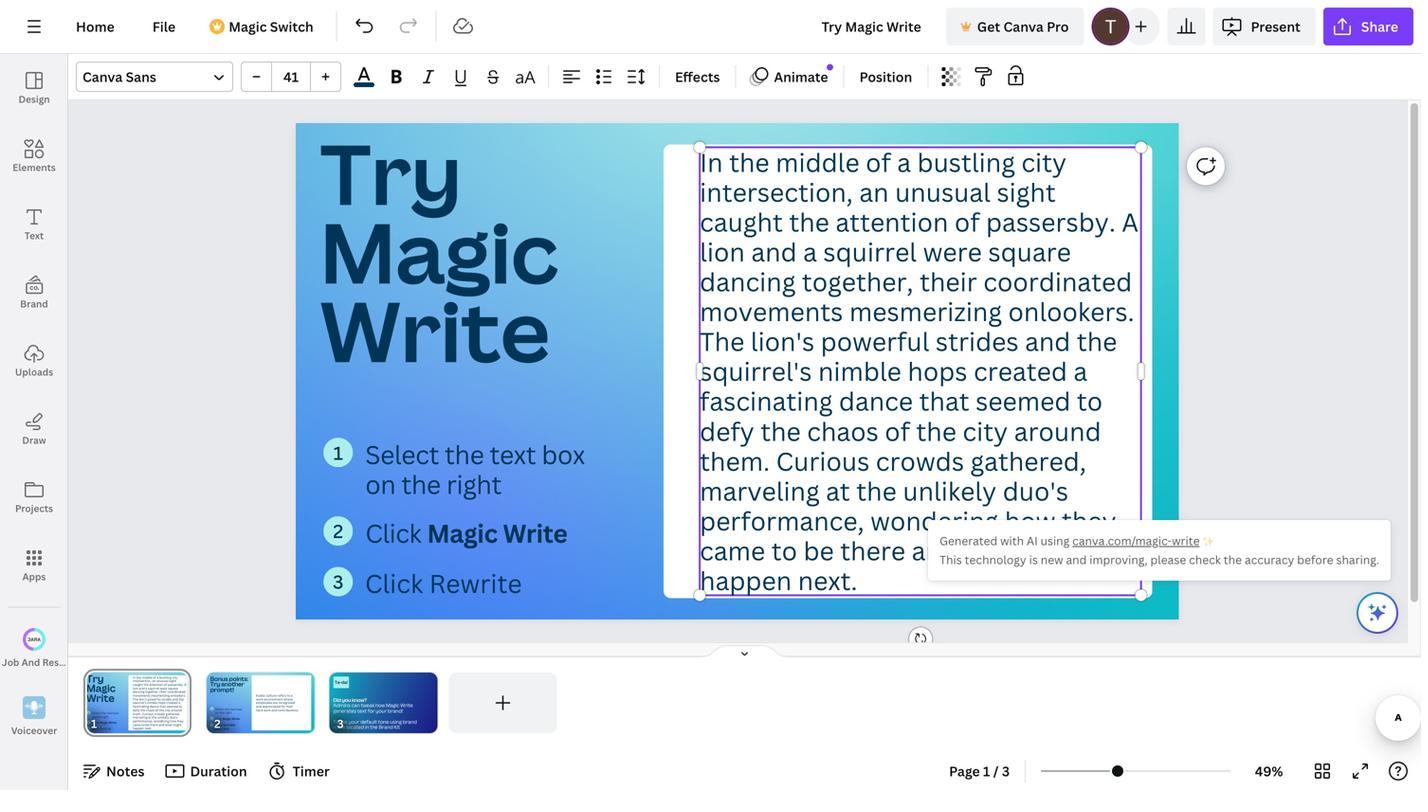 Task type: locate. For each thing, give the bounding box(es) containing it.
your inside "tweak your default tone using brand voice located in the brand kit"
[[348, 719, 359, 726]]

animate
[[774, 68, 828, 86]]

tweak
[[333, 719, 347, 726]]

1 horizontal spatial canva
[[1004, 18, 1044, 36]]

Page title text field
[[105, 715, 113, 734]]

next.
[[798, 564, 858, 598]]

a right an
[[897, 145, 911, 179]]

1 vertical spatial brand
[[379, 725, 393, 731]]

you
[[342, 697, 351, 704]]

1 horizontal spatial for
[[368, 708, 375, 715]]

group
[[241, 62, 341, 92]]

city up 'passersby.'
[[1022, 145, 1067, 179]]

to
[[1077, 384, 1103, 419], [772, 534, 798, 568], [287, 694, 290, 698]]

using
[[390, 719, 402, 726]]

1 vertical spatial how
[[375, 703, 385, 709]]

0 vertical spatial brand
[[20, 298, 48, 311]]

3 inside 3 click sprinkle fairy dust
[[211, 724, 212, 727]]

their
[[920, 265, 978, 299], [286, 705, 293, 709]]

0 vertical spatial box
[[542, 438, 585, 472]]

0 vertical spatial select
[[366, 438, 439, 472]]

on inside select the text box on the right 1 2 click magic write
[[215, 711, 219, 716]]

of right chaos
[[885, 414, 910, 449]]

their inside bonus points: try another prompt! kudos culture refers to a work environment where employees are recognized and appreciated for their hard work and contributions.
[[286, 705, 293, 709]]

da!
[[341, 680, 348, 686]]

switch
[[270, 18, 314, 36]]

mesmerizing
[[850, 295, 1002, 329]]

the
[[729, 145, 770, 179], [789, 205, 830, 239], [1077, 325, 1118, 359], [761, 414, 801, 449], [917, 414, 957, 449], [445, 438, 484, 472], [402, 468, 441, 502], [857, 474, 897, 508], [225, 708, 229, 712], [219, 711, 224, 716], [370, 725, 378, 731]]

text down know?
[[357, 708, 367, 715]]

1 vertical spatial 1
[[211, 708, 212, 711]]

attention
[[836, 205, 949, 239]]

brand
[[403, 719, 417, 726]]

squirrel
[[824, 235, 917, 269]]

magic switch button
[[198, 8, 329, 46]]

points:
[[229, 675, 248, 683]]

0 horizontal spatial canva
[[82, 68, 123, 86]]

on for select the text box on the right
[[366, 468, 396, 502]]

of right middle
[[866, 145, 891, 179]]

their inside in the middle of a bustling city intersection, an unusual sight caught the attention of passersby. a lion and a squirrel were square dancing together, their coordinated movements mesmerizing onlookers. the lion's powerful strides and the squirrel's nimble hops created a fascinating dance that seemed to defy the chaos of the city around them. curious crowds gathered, marveling at the unlikely duo's performance, wondering how they came to be there and what might happen next.
[[920, 265, 978, 299]]

0 horizontal spatial 1
[[211, 708, 212, 711]]

1 horizontal spatial box
[[542, 438, 585, 472]]

1 horizontal spatial your
[[376, 708, 387, 715]]

share button
[[1324, 8, 1414, 46]]

2 vertical spatial 3
[[1002, 763, 1010, 781]]

0 horizontal spatial for
[[281, 705, 285, 709]]

0 horizontal spatial text
[[230, 708, 236, 712]]

text up click magic write
[[490, 438, 536, 472]]

canva.com/magic-write
[[1073, 533, 1200, 549]]

0 vertical spatial try
[[320, 117, 462, 229]]

at
[[826, 474, 851, 508]]

magic inside select the text box on the right 1 2 click magic write
[[223, 717, 231, 722]]

0 vertical spatial to
[[1077, 384, 1103, 419]]

write inside "did you know? admins can tweak how magic write generates text for your brand!"
[[400, 703, 413, 709]]

box inside select the text box on the right
[[542, 438, 585, 472]]

canva
[[1004, 18, 1044, 36], [82, 68, 123, 86]]

right up sprinkle
[[225, 711, 232, 716]]

on
[[366, 468, 396, 502], [215, 711, 219, 716]]

work up hard
[[256, 698, 263, 702]]

fairy
[[215, 727, 222, 732]]

1 vertical spatial select
[[215, 708, 224, 712]]

their down where
[[286, 705, 293, 709]]

text inside select the text box on the right 1 2 click magic write
[[230, 708, 236, 712]]

a up recognized
[[291, 694, 292, 698]]

strides
[[936, 325, 1019, 359]]

2 horizontal spatial text
[[490, 438, 536, 472]]

click up 3 click sprinkle fairy dust
[[215, 717, 222, 722]]

kudos
[[256, 694, 265, 698]]

0 horizontal spatial box
[[237, 708, 242, 712]]

1 horizontal spatial right
[[447, 468, 502, 502]]

fascinating
[[700, 384, 833, 419]]

your up tone
[[376, 708, 387, 715]]

and left what
[[912, 534, 958, 568]]

for inside bonus points: try another prompt! kudos culture refers to a work environment where employees are recognized and appreciated for their hard work and contributions.
[[281, 705, 285, 709]]

0 horizontal spatial how
[[375, 703, 385, 709]]

refers
[[277, 694, 286, 698]]

movements
[[700, 295, 844, 329]]

0 vertical spatial on
[[366, 468, 396, 502]]

0 horizontal spatial 3
[[211, 724, 212, 727]]

1 vertical spatial 2
[[211, 718, 212, 721]]

work right hard
[[263, 709, 271, 713]]

0 vertical spatial city
[[1022, 145, 1067, 179]]

box inside select the text box on the right 1 2 click magic write
[[237, 708, 242, 712]]

for right the are
[[281, 705, 285, 709]]

0 vertical spatial 2
[[333, 519, 344, 544]]

1 horizontal spatial brand
[[379, 725, 393, 731]]

1 vertical spatial 3
[[211, 724, 212, 727]]

2 vertical spatial 1
[[983, 763, 990, 781]]

0 horizontal spatial on
[[215, 711, 219, 716]]

0 horizontal spatial try
[[210, 681, 220, 689]]

canva sans button
[[76, 62, 233, 92]]

their up the strides
[[920, 265, 978, 299]]

to right seemed
[[1077, 384, 1103, 419]]

resume
[[42, 656, 79, 669]]

click left dust on the bottom of the page
[[215, 724, 222, 728]]

0 vertical spatial how
[[1005, 504, 1056, 538]]

magic
[[229, 18, 267, 36], [320, 195, 559, 308], [427, 516, 498, 551], [386, 703, 399, 709], [223, 717, 231, 722]]

around
[[1015, 414, 1102, 449]]

right up click magic write
[[447, 468, 502, 502]]

2 vertical spatial to
[[287, 694, 290, 698]]

1 vertical spatial box
[[237, 708, 242, 712]]

notes
[[106, 763, 145, 781]]

present
[[1251, 18, 1301, 36]]

0 vertical spatial 3
[[333, 570, 344, 595]]

default
[[360, 719, 377, 726]]

#003c64 image
[[354, 83, 374, 87], [354, 83, 374, 87]]

1 horizontal spatial 3
[[333, 570, 344, 595]]

select for select the text box on the right
[[366, 438, 439, 472]]

position
[[860, 68, 912, 86]]

chaos
[[807, 414, 879, 449]]

lion
[[700, 235, 745, 269]]

side panel tab list
[[0, 54, 91, 752]]

text inside select the text box on the right
[[490, 438, 536, 472]]

sight
[[997, 175, 1056, 209]]

share
[[1362, 18, 1399, 36]]

caught
[[700, 205, 783, 239]]

lion's
[[751, 325, 815, 359]]

design
[[18, 93, 50, 106]]

how right tweak
[[375, 703, 385, 709]]

in the middle of a bustling city intersection, an unusual sight caught the attention of passersby. a lion and a squirrel were square dancing together, their coordinated movements mesmerizing onlookers. the lion's powerful strides and the squirrel's nimble hops created a fascinating dance that seemed to defy the chaos of the city around them. curious crowds gathered, marveling at the unlikely duo's performance, wondering how they came to be there and what might happen next.
[[700, 145, 1139, 598]]

0 vertical spatial work
[[256, 698, 263, 702]]

select for select the text box on the right 1 2 click magic write
[[215, 708, 224, 712]]

1 horizontal spatial text
[[357, 708, 367, 715]]

click
[[366, 516, 422, 551], [365, 567, 423, 601], [215, 717, 222, 722], [215, 724, 222, 728]]

apps
[[22, 571, 46, 584]]

0 vertical spatial right
[[447, 468, 502, 502]]

apps button
[[0, 532, 68, 600]]

1 horizontal spatial on
[[366, 468, 396, 502]]

select inside select the text box on the right
[[366, 438, 439, 472]]

and
[[752, 235, 797, 269], [1025, 325, 1071, 359], [912, 534, 958, 568], [256, 705, 261, 709], [271, 709, 277, 713]]

1 vertical spatial on
[[215, 711, 219, 716]]

right inside select the text box on the right 1 2 click magic write
[[225, 711, 232, 716]]

1 horizontal spatial 2
[[333, 519, 344, 544]]

1 horizontal spatial to
[[772, 534, 798, 568]]

rewrite
[[430, 567, 522, 601]]

2 horizontal spatial 3
[[1002, 763, 1010, 781]]

1 horizontal spatial select
[[366, 438, 439, 472]]

49% button
[[1238, 757, 1300, 787]]

0 horizontal spatial to
[[287, 694, 290, 698]]

work
[[256, 698, 263, 702], [263, 709, 271, 713]]

3 inside button
[[1002, 763, 1010, 781]]

0 vertical spatial canva
[[1004, 18, 1044, 36]]

text up sprinkle
[[230, 708, 236, 712]]

effects button
[[668, 62, 728, 92]]

1 vertical spatial right
[[225, 711, 232, 716]]

projects button
[[0, 464, 68, 532]]

2
[[333, 519, 344, 544], [211, 718, 212, 721]]

box
[[542, 438, 585, 472], [237, 708, 242, 712]]

0 vertical spatial their
[[920, 265, 978, 299]]

0 horizontal spatial brand
[[20, 298, 48, 311]]

click up click rewrite
[[366, 516, 422, 551]]

nimble
[[818, 354, 902, 389]]

home
[[76, 18, 115, 36]]

middle
[[776, 145, 860, 179]]

position button
[[852, 62, 920, 92]]

1 vertical spatial try
[[210, 681, 220, 689]]

brand inside "tweak your default tone using brand voice located in the brand kit"
[[379, 725, 393, 731]]

a right created
[[1074, 354, 1088, 389]]

1 vertical spatial city
[[963, 414, 1008, 449]]

right inside select the text box on the right
[[447, 468, 502, 502]]

click left rewrite
[[365, 567, 423, 601]]

1
[[334, 441, 343, 466], [211, 708, 212, 711], [983, 763, 990, 781]]

in
[[700, 145, 723, 179]]

your right tweak
[[348, 719, 359, 726]]

1 horizontal spatial their
[[920, 265, 978, 299]]

job
[[2, 656, 19, 669]]

page 1 / 3
[[949, 763, 1010, 781]]

click magic write
[[366, 516, 568, 551]]

select inside select the text box on the right 1 2 click magic write
[[215, 708, 224, 712]]

select the text box on the right 1 2 click magic write
[[211, 708, 242, 722]]

canva left the "sans"
[[82, 68, 123, 86]]

on inside select the text box on the right
[[366, 468, 396, 502]]

In the middle of a bustling city intersection, an unusual sight caught the attention of passersby. A lion and a squirrel were square dancing together, their coordinated movements mesmerizing onlookers. The lion's powerful strides and the squirrel's nimble hops created a fascinating dance that seemed to defy the chaos of the city around them. Curious crowds gathered, marveling at the unlikely duo's performance, wondering how they came to be there and what might happen next. text field
[[700, 145, 1142, 598]]

box for select the text box on the right
[[542, 438, 585, 472]]

2 horizontal spatial to
[[1077, 384, 1103, 419]]

did
[[333, 697, 341, 704]]

for up default
[[368, 708, 375, 715]]

brand left kit
[[379, 725, 393, 731]]

canva left pro
[[1004, 18, 1044, 36]]

and down the are
[[271, 709, 277, 713]]

1 horizontal spatial how
[[1005, 504, 1056, 538]]

to left be at right bottom
[[772, 534, 798, 568]]

Design title text field
[[807, 8, 939, 46]]

ta-da!
[[335, 680, 348, 686]]

sprinkle
[[223, 724, 235, 728]]

bonus points: try another prompt! kudos culture refers to a work environment where employees are recognized and appreciated for their hard work and contributions.
[[210, 675, 299, 713]]

1 horizontal spatial 1
[[334, 441, 343, 466]]

hide pages image
[[699, 645, 790, 660]]

0 horizontal spatial your
[[348, 719, 359, 726]]

to right refers
[[287, 694, 290, 698]]

pro
[[1047, 18, 1069, 36]]

brand button
[[0, 259, 68, 327]]

0 horizontal spatial 2
[[211, 718, 212, 721]]

another
[[221, 681, 244, 689]]

draw
[[22, 434, 46, 447]]

timer
[[293, 763, 330, 781]]

2 horizontal spatial 1
[[983, 763, 990, 781]]

0 horizontal spatial select
[[215, 708, 224, 712]]

1 vertical spatial their
[[286, 705, 293, 709]]

1 vertical spatial your
[[348, 719, 359, 726]]

how left they
[[1005, 504, 1056, 538]]

text for select the text box on the right
[[490, 438, 536, 472]]

select the text box on the right
[[366, 438, 585, 502]]

of down bustling
[[955, 205, 980, 239]]

1 vertical spatial canva
[[82, 68, 123, 86]]

0 horizontal spatial their
[[286, 705, 293, 709]]

3
[[333, 570, 344, 595], [211, 724, 212, 727], [1002, 763, 1010, 781]]

0 horizontal spatial right
[[225, 711, 232, 716]]

brand up uploads button
[[20, 298, 48, 311]]

write
[[320, 274, 550, 387], [503, 516, 568, 551], [400, 703, 413, 709], [232, 717, 240, 722]]

city down created
[[963, 414, 1008, 449]]

0 vertical spatial your
[[376, 708, 387, 715]]



Task type: describe. For each thing, give the bounding box(es) containing it.
dancing
[[700, 265, 796, 299]]

and right lion
[[752, 235, 797, 269]]

elements button
[[0, 122, 68, 191]]

coordinated
[[984, 265, 1133, 299]]

3 click sprinkle fairy dust
[[211, 724, 235, 732]]

environment
[[264, 698, 283, 702]]

– – number field
[[278, 68, 304, 86]]

tweak
[[361, 703, 374, 709]]

how inside "did you know? admins can tweak how magic write generates text for your brand!"
[[375, 703, 385, 709]]

and
[[22, 656, 40, 669]]

right for select the text box on the right 1 2 click magic write
[[225, 711, 232, 716]]

canva inside button
[[1004, 18, 1044, 36]]

1 horizontal spatial city
[[1022, 145, 1067, 179]]

click inside 3 click sprinkle fairy dust
[[215, 724, 222, 728]]

your inside "did you know? admins can tweak how magic write generates text for your brand!"
[[376, 708, 387, 715]]

get
[[977, 18, 1001, 36]]

bonus
[[210, 675, 228, 683]]

hops
[[908, 354, 968, 389]]

a inside bonus points: try another prompt! kudos culture refers to a work environment where employees are recognized and appreciated for their hard work and contributions.
[[291, 694, 292, 698]]

onlookers.
[[1009, 295, 1135, 329]]

present button
[[1213, 8, 1316, 46]]

0 vertical spatial of
[[866, 145, 891, 179]]

click inside select the text box on the right 1 2 click magic write
[[215, 717, 222, 722]]

a
[[1122, 205, 1139, 239]]

ai
[[81, 656, 91, 669]]

notes button
[[76, 757, 152, 787]]

located
[[346, 725, 364, 731]]

voiceover button
[[0, 684, 68, 752]]

1 inside select the text box on the right 1 2 click magic write
[[211, 708, 212, 711]]

file button
[[137, 8, 191, 46]]

1 horizontal spatial try
[[320, 117, 462, 229]]

and down kudos
[[256, 705, 261, 709]]

get canva pro
[[977, 18, 1069, 36]]

text for select the text box on the right 1 2 click magic write
[[230, 708, 236, 712]]

recognized
[[278, 701, 295, 706]]

right for select the text box on the right
[[447, 468, 502, 502]]

be
[[804, 534, 834, 568]]

1 vertical spatial of
[[955, 205, 980, 239]]

tone
[[378, 719, 389, 726]]

how inside in the middle of a bustling city intersection, an unusual sight caught the attention of passersby. a lion and a squirrel were square dancing together, their coordinated movements mesmerizing onlookers. the lion's powerful strides and the squirrel's nimble hops created a fascinating dance that seemed to defy the chaos of the city around them. curious crowds gathered, marveling at the unlikely duo's performance, wondering how they came to be there and what might happen next.
[[1005, 504, 1056, 538]]

employees
[[256, 701, 272, 706]]

home link
[[61, 8, 130, 46]]

and down "coordinated"
[[1025, 325, 1071, 359]]

unusual
[[895, 175, 991, 209]]

box for select the text box on the right 1 2 click magic write
[[237, 708, 242, 712]]

admins
[[333, 703, 351, 709]]

curious
[[776, 444, 870, 478]]

main menu bar
[[0, 0, 1421, 54]]

job and resume ai
[[2, 656, 91, 669]]

magic inside button
[[229, 18, 267, 36]]

happen
[[700, 564, 792, 598]]

write inside select the text box on the right 1 2 click magic write
[[232, 717, 240, 722]]

elements
[[13, 161, 56, 174]]

them.
[[700, 444, 770, 478]]

came
[[700, 534, 766, 568]]

in
[[365, 725, 369, 731]]

dust
[[223, 727, 229, 732]]

voiceover
[[11, 725, 57, 737]]

gathered,
[[971, 444, 1087, 478]]

they
[[1062, 504, 1117, 538]]

49%
[[1255, 763, 1283, 781]]

new image
[[827, 64, 833, 71]]

1 inside button
[[983, 763, 990, 781]]

marveling
[[700, 474, 820, 508]]

might
[[1030, 534, 1099, 568]]

tweak your default tone using brand voice located in the brand kit
[[333, 719, 417, 731]]

text inside "did you know? admins can tweak how magic write generates text for your brand!"
[[357, 708, 367, 715]]

canva inside popup button
[[82, 68, 123, 86]]

did you know? admins can tweak how magic write generates text for your brand!
[[333, 697, 413, 715]]

culture
[[266, 694, 276, 698]]

3 for 3 click sprinkle fairy dust
[[211, 724, 212, 727]]

dance
[[839, 384, 913, 419]]

0 vertical spatial 1
[[334, 441, 343, 466]]

3 for 3
[[333, 570, 344, 595]]

canva assistant image
[[1366, 602, 1389, 625]]

brand!
[[388, 708, 403, 715]]

voice
[[333, 725, 345, 731]]

a left squirrel on the right
[[803, 235, 818, 269]]

intersection,
[[700, 175, 853, 209]]

squirrel's
[[700, 354, 812, 389]]

design button
[[0, 54, 68, 122]]

uploads button
[[0, 327, 68, 395]]

canva.com/magic-
[[1073, 533, 1172, 549]]

timer button
[[262, 757, 337, 787]]

can
[[352, 703, 360, 709]]

square
[[989, 235, 1072, 269]]

try inside bonus points: try another prompt! kudos culture refers to a work environment where employees are recognized and appreciated for their hard work and contributions.
[[210, 681, 220, 689]]

1 vertical spatial work
[[263, 709, 271, 713]]

were
[[923, 235, 982, 269]]

prompt!
[[210, 687, 234, 695]]

text
[[25, 229, 44, 242]]

magic inside "did you know? admins can tweak how magic write generates text for your brand!"
[[386, 703, 399, 709]]

page 1 / 3 button
[[942, 757, 1018, 787]]

ta-
[[335, 680, 341, 686]]

canva sans
[[82, 68, 156, 86]]

effects
[[675, 68, 720, 86]]

1 vertical spatial to
[[772, 534, 798, 568]]

2 vertical spatial of
[[885, 414, 910, 449]]

projects
[[15, 503, 53, 515]]

seemed
[[976, 384, 1071, 419]]

file
[[152, 18, 176, 36]]

wondering
[[871, 504, 999, 538]]

brand inside brand button
[[20, 298, 48, 311]]

page 1 image
[[83, 673, 191, 734]]

to inside bonus points: try another prompt! kudos culture refers to a work environment where employees are recognized and appreciated for their hard work and contributions.
[[287, 694, 290, 698]]

2 inside select the text box on the right 1 2 click magic write
[[211, 718, 212, 721]]

0 horizontal spatial city
[[963, 414, 1008, 449]]

kit
[[394, 725, 400, 731]]

the inside "tweak your default tone using brand voice located in the brand kit"
[[370, 725, 378, 731]]

on for select the text box on the right 1 2 click magic write
[[215, 711, 219, 716]]

crowds
[[876, 444, 965, 478]]

animate button
[[744, 62, 836, 92]]

what
[[964, 534, 1024, 568]]

together,
[[802, 265, 914, 299]]

draw button
[[0, 395, 68, 464]]

that
[[920, 384, 970, 419]]

for inside "did you know? admins can tweak how magic write generates text for your brand!"
[[368, 708, 375, 715]]



Task type: vqa. For each thing, say whether or not it's contained in the screenshot.
list
no



